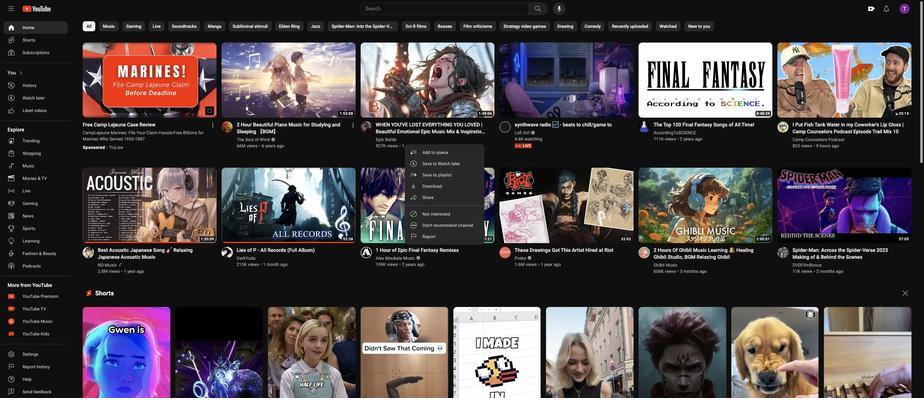 Task type: locate. For each thing, give the bounding box(es) containing it.
learning up the fashion
[[23, 239, 40, 244]]

ago for final
[[695, 137, 703, 142]]

final
[[683, 122, 694, 128], [409, 248, 420, 254]]

mix up 927k
[[376, 136, 384, 142]]

ago for the
[[836, 269, 844, 274]]

subliminal stimuli
[[233, 24, 268, 29]]

explore
[[8, 127, 24, 133]]

of up moukala on the bottom of the page
[[392, 248, 397, 254]]

0 vertical spatial counselors
[[808, 129, 833, 135]]

sports
[[23, 226, 35, 231]]

months for bgm
[[684, 269, 699, 274]]

podcasts link
[[4, 260, 68, 273], [4, 260, 68, 273]]

0 vertical spatial the
[[365, 24, 372, 29]]

1 months from the left
[[684, 269, 699, 274]]

0 vertical spatial acoustic
[[109, 248, 129, 254]]

live down movies
[[23, 189, 30, 194]]

when
[[376, 122, 390, 128]]

1 year ago down best acoustic japanese song 🎸 relaxing japanese acoustic music at the left of page
[[124, 269, 144, 274]]

views down dvdfilmbonus
[[802, 269, 813, 274]]

for left studying
[[304, 122, 310, 128]]

0 horizontal spatial 2 years ago
[[402, 262, 425, 267]]

free camp lejeune case review link
[[83, 122, 163, 129]]

1 horizontal spatial man:
[[809, 248, 820, 254]]

counselors inside the "i put fish tank water in my coworker's lip gloss | camp counselors podcast episode trail mix 10"
[[808, 129, 833, 135]]

the soul of wind image
[[222, 122, 233, 133]]

youtube for premium
[[23, 294, 40, 299]]

0 vertical spatial podcast
[[834, 129, 853, 135]]

0 vertical spatial verse
[[387, 24, 398, 29]]

these drawings got this artist hired at riot by proko 1,649,229 views 1 year ago 32 minutes element
[[515, 247, 614, 254]]

all inside the top 100 final fantasy songs of all time! by accordingtoscience 711,719 views 2 years ago 8 hours, 48 minutes element
[[735, 122, 741, 128]]

tab list
[[83, 18, 715, 35]]

1 vertical spatial watch
[[438, 162, 451, 167]]

2 down accordingtoscience link
[[680, 137, 683, 142]]

0 horizontal spatial fantasy
[[421, 248, 439, 254]]

counselors up 9
[[806, 137, 828, 142]]

of right soul
[[255, 137, 259, 142]]

1 hour, 53 minutes, 8 seconds element
[[340, 112, 353, 116]]

piano
[[275, 122, 287, 128]]

lofi girl image
[[500, 122, 511, 133]]

youtube for music
[[23, 319, 40, 325]]

free inside camplejeune marines: file your claim hassle-free billions for marines who served 1953-1987
[[173, 131, 182, 136]]

0 horizontal spatial verse
[[387, 24, 398, 29]]

gaming
[[126, 24, 141, 29], [23, 201, 38, 206]]

camp down put
[[793, 129, 806, 135]]

1 horizontal spatial fantasy
[[695, 122, 713, 128]]

your
[[137, 131, 145, 136]]

the right across
[[839, 248, 846, 254]]

1 vertical spatial report
[[23, 365, 36, 370]]

movies & tv link
[[4, 172, 68, 185], [4, 172, 68, 185]]

1 horizontal spatial for
[[304, 122, 310, 128]]

1 hour, 35 minutes, 9 seconds element
[[201, 237, 214, 242]]

tv down youtube premium
[[41, 307, 46, 312]]

best acoustic japanese song 🎸 relaxing japanese acoustic music by nd-music 2,810,788 views 1 year ago 1 hour, 35 minutes element
[[98, 247, 209, 261]]

to for save to watch later
[[433, 162, 437, 167]]

of left p
[[247, 248, 252, 254]]

1 vertical spatial the
[[839, 248, 846, 254]]

ago for song
[[137, 269, 144, 274]]

0 vertical spatial 2 years ago
[[680, 137, 703, 142]]

verse inside tab list
[[387, 24, 398, 29]]

2 horizontal spatial mix
[[884, 129, 892, 135]]

0 vertical spatial save
[[423, 162, 432, 167]]

2 up the 'sleeping' on the left of page
[[237, 122, 240, 128]]

hour inside 'element'
[[380, 248, 391, 254]]

0 vertical spatial hour
[[241, 122, 252, 128]]

2 for 1 hour of epic final fantasy remixes
[[402, 262, 405, 267]]

1 vertical spatial year
[[127, 269, 136, 274]]

months down "behind"
[[820, 269, 835, 274]]

months for behind
[[820, 269, 835, 274]]

beautiful down the when
[[376, 129, 396, 135]]

1 horizontal spatial years
[[406, 262, 416, 267]]

|
[[481, 122, 483, 128], [903, 122, 904, 128]]

1 year ago for got
[[541, 262, 561, 267]]

1 year ago down got
[[541, 262, 561, 267]]

shorts down 2.8m
[[95, 290, 114, 298]]

views for of
[[665, 269, 676, 274]]

man: inside spider-man: across the spider-verse 2023 making of & behind the scenes
[[809, 248, 820, 254]]

all
[[87, 24, 92, 29], [735, 122, 741, 128], [261, 248, 267, 254]]

learning
[[23, 239, 40, 244], [708, 248, 728, 254]]

0 vertical spatial japanese
[[130, 248, 152, 254]]

sponsored
[[83, 145, 105, 150]]

list box
[[405, 145, 485, 245]]

podcast down the in
[[834, 129, 853, 135]]

don't recommend channel option
[[405, 220, 485, 231]]

1 vertical spatial later
[[452, 162, 460, 167]]

views for got
[[526, 262, 537, 267]]

1 vertical spatial save
[[423, 173, 432, 178]]

1 inside 'element'
[[376, 248, 379, 254]]

2 horizontal spatial years
[[684, 137, 694, 142]]

behind
[[821, 255, 837, 261]]

camp up 823
[[793, 137, 805, 142]]

comedy
[[585, 24, 601, 29]]

month for lost
[[406, 144, 418, 149]]

0 horizontal spatial |
[[481, 122, 483, 128]]

1 hour of epic final fantasy remixes
[[376, 248, 459, 254]]

ago right 6
[[277, 144, 284, 149]]

1 vertical spatial epic
[[376, 137, 384, 142]]

save to watch later
[[423, 162, 460, 167]]

1 horizontal spatial year
[[545, 262, 553, 267]]

liked videos
[[23, 108, 47, 113]]

the top 100 final fantasy songs of all time!
[[654, 122, 755, 128]]

- right 🌌
[[560, 122, 562, 128]]

&
[[456, 129, 460, 135], [38, 176, 40, 181], [39, 251, 42, 256], [817, 255, 820, 261]]

1 up alex at the left of the page
[[376, 248, 379, 254]]

don't recommend channel
[[423, 223, 474, 228]]

2 | from the left
[[903, 122, 904, 128]]

1 horizontal spatial hour
[[380, 248, 391, 254]]

2 horizontal spatial epic
[[421, 129, 431, 135]]

settings link
[[4, 349, 68, 361], [4, 349, 68, 361]]

1 horizontal spatial the
[[654, 122, 663, 128]]

japanese left song
[[130, 248, 152, 254]]

later up videos
[[36, 96, 45, 101]]

best acoustic japanese song 🎸 relaxing japanese acoustic music link
[[98, 247, 209, 261]]

relaxing
[[174, 248, 193, 254], [697, 255, 716, 261]]

youtube
[[32, 283, 52, 289], [23, 294, 40, 299], [23, 307, 40, 312], [23, 319, 40, 325], [23, 332, 40, 337]]

0 vertical spatial final
[[683, 122, 694, 128]]

0 horizontal spatial 1 month ago
[[263, 262, 288, 267]]

2 horizontal spatial all
[[735, 122, 741, 128]]

2 vertical spatial epic
[[398, 248, 408, 254]]

save
[[423, 162, 432, 167], [423, 173, 432, 178]]

ago down best acoustic japanese song 🎸 relaxing japanese acoustic music at the left of page
[[137, 269, 144, 274]]

later up playlist
[[452, 162, 460, 167]]

report down don't
[[423, 235, 436, 240]]

save up download
[[423, 173, 432, 178]]

film
[[464, 24, 472, 29]]

free up camplejeune
[[83, 122, 93, 128]]

1 vertical spatial verse
[[863, 248, 876, 254]]

report for report
[[423, 235, 436, 240]]

man: left into
[[346, 24, 356, 29]]

to left playlist
[[433, 173, 437, 178]]

1 vertical spatial hour
[[380, 248, 391, 254]]

epic inside "when you've lost everything you loved | beautiful emotional epic music mix & inspiration mix"
[[421, 129, 431, 135]]

1 horizontal spatial later
[[452, 162, 460, 167]]

add
[[423, 150, 431, 155]]

views right 1.6m at the right
[[526, 262, 537, 267]]

ago right hours
[[832, 144, 840, 149]]

records
[[268, 248, 286, 254]]

later inside option
[[452, 162, 460, 167]]

the for into
[[365, 24, 372, 29]]

the right into
[[365, 24, 372, 29]]

news
[[23, 214, 34, 219]]

mix down you
[[447, 129, 455, 135]]

watch down history
[[23, 96, 35, 101]]

1 vertical spatial japanese
[[98, 255, 120, 261]]

66m views
[[237, 144, 258, 149]]

2 save from the top
[[423, 173, 432, 178]]

2 years ago for fantasy
[[680, 137, 703, 142]]

0 horizontal spatial -
[[258, 248, 259, 254]]

1 vertical spatial 2 years ago
[[402, 262, 425, 267]]

podcast up 9 hours ago
[[829, 137, 845, 142]]

1 save from the top
[[423, 162, 432, 167]]

1 vertical spatial learning
[[708, 248, 728, 254]]

2 vertical spatial the
[[838, 255, 845, 261]]

year down got
[[545, 262, 553, 267]]

10
[[894, 129, 899, 135]]

1 horizontal spatial watch
[[438, 162, 451, 167]]

the for the top 100 final fantasy songs of all time!
[[654, 122, 663, 128]]

1 horizontal spatial free
[[173, 131, 182, 136]]

2 vertical spatial camp
[[793, 137, 805, 142]]

learning left 🔔
[[708, 248, 728, 254]]

0 horizontal spatial free
[[83, 122, 93, 128]]

report history
[[23, 365, 50, 370]]

1 horizontal spatial 2 years ago
[[680, 137, 703, 142]]

1 horizontal spatial all
[[261, 248, 267, 254]]

spider-
[[332, 24, 346, 29], [373, 24, 387, 29], [793, 248, 809, 254], [847, 248, 863, 254]]

i put fish tank water in my coworker's lip gloss | camp counselors podcast episode trail mix 10 by camp counselors podcast 823 views 9 hours ago 25 minutes element
[[793, 122, 905, 136]]

8 hours, 48 minutes, 39 seconds element
[[757, 112, 771, 116]]

relaxing inside best acoustic japanese song 🎸 relaxing japanese acoustic music
[[174, 248, 193, 254]]

accordingtoscience image
[[639, 122, 650, 133]]

0 horizontal spatial live
[[23, 189, 30, 194]]

to right add
[[432, 150, 436, 155]]

beautiful up 【bgm】
[[253, 122, 273, 128]]

live status
[[515, 144, 532, 149]]

live inside tab list
[[153, 24, 161, 29]]

list box containing add to queue
[[405, 145, 485, 245]]

ago for piano
[[277, 144, 284, 149]]

1 horizontal spatial -
[[560, 122, 562, 128]]

acoustic
[[109, 248, 129, 254], [121, 255, 141, 261]]

0 vertical spatial month
[[406, 144, 418, 149]]

0 horizontal spatial shorts
[[23, 38, 35, 43]]

& inside "when you've lost everything you loved | beautiful emotional epic music mix & inspiration mix"
[[456, 129, 460, 135]]

1 horizontal spatial epic
[[398, 248, 408, 254]]

youtube up youtube music
[[23, 307, 40, 312]]

live link
[[4, 185, 68, 198], [4, 185, 68, 198]]

camp up camplejeune
[[94, 122, 107, 128]]

views down ghibli music link
[[665, 269, 676, 274]]

1 vertical spatial fantasy
[[421, 248, 439, 254]]

case
[[127, 122, 138, 128]]

0 horizontal spatial relaxing
[[174, 248, 193, 254]]

fi
[[413, 24, 416, 29]]

the right "behind"
[[838, 255, 845, 261]]

views down darkyuda link
[[248, 262, 259, 267]]

hour up alex at the left of the page
[[380, 248, 391, 254]]

11k views
[[793, 269, 813, 274]]

2 years ago down 1 hour of epic final fantasy remixes by alex moukala music 749,459 views 2 years ago 51 minutes 'element'
[[402, 262, 425, 267]]

got
[[552, 248, 560, 254]]

download
[[423, 184, 442, 189]]

youtube tv
[[23, 307, 46, 312]]

0 vertical spatial all
[[87, 24, 92, 29]]

views for lost
[[387, 144, 398, 149]]

of inside spider-man: across the spider-verse 2023 making of & behind the scenes
[[811, 255, 816, 261]]

0 horizontal spatial final
[[409, 248, 420, 254]]

music inside "when you've lost everything you loved | beautiful emotional epic music mix & inspiration mix"
[[432, 129, 446, 135]]

bosses
[[438, 24, 452, 29]]

lies of p  - all records  (full album) by darkyuda 215,427 views 1 month ago 52 minutes element
[[237, 247, 315, 254]]

1 horizontal spatial relaxing
[[697, 255, 716, 261]]

for right billions
[[198, 131, 204, 136]]

verse for spider-man: into the spider-verse
[[387, 24, 398, 29]]

1 horizontal spatial 1 month ago
[[402, 144, 427, 149]]

0 vertical spatial camp
[[94, 122, 107, 128]]

0 vertical spatial -
[[560, 122, 562, 128]]

add to queue
[[423, 150, 449, 155]]

year for drawings
[[545, 262, 553, 267]]

0 horizontal spatial months
[[684, 269, 699, 274]]

drawings
[[530, 248, 551, 254]]

- for beats
[[560, 122, 562, 128]]

1 month ago up add
[[402, 144, 427, 149]]

ago up add
[[419, 144, 427, 149]]

1 for when you've lost everything you loved | beautiful emotional epic music mix & inspiration mix
[[402, 144, 405, 149]]

live left soundtracks at the top left of the page
[[153, 24, 161, 29]]

0 vertical spatial watch
[[23, 96, 35, 101]]

views down "accordingtoscience"
[[665, 137, 676, 142]]

views down nd-music link
[[109, 269, 120, 274]]

epic battle image
[[361, 122, 372, 133]]

video
[[521, 24, 532, 29]]

1 | from the left
[[481, 122, 483, 128]]

0 horizontal spatial year
[[127, 269, 136, 274]]

videos
[[34, 108, 47, 113]]

spider-man: across the spider-verse 2023   making of & behind the scenes by dvdfilmbonus 11,529 views 2 months ago 57 minutes element
[[793, 247, 905, 261]]

report inside option
[[423, 235, 436, 240]]

views right 823
[[802, 144, 813, 149]]

new
[[689, 24, 697, 29]]

ago down 1 hour of epic final fantasy remixes link
[[417, 262, 425, 267]]

2 inside the 2 hour beautiful piano music for studying and sleeping 【bgm】
[[237, 122, 240, 128]]

hour for beautiful
[[241, 122, 252, 128]]

the up 66m
[[237, 137, 244, 142]]

of
[[729, 122, 734, 128], [255, 137, 259, 142], [247, 248, 252, 254], [392, 248, 397, 254], [811, 255, 816, 261]]

avatar image image
[[900, 4, 910, 14]]

0 horizontal spatial beautiful
[[253, 122, 273, 128]]

ghibli
[[679, 248, 692, 254], [654, 255, 667, 261], [718, 255, 731, 261], [654, 263, 665, 268]]

749k
[[376, 262, 386, 267]]

0 vertical spatial for
[[304, 122, 310, 128]]

🌌
[[553, 122, 559, 128]]

1 vertical spatial 1 month ago
[[263, 262, 288, 267]]

ago down the top 100 final fantasy songs of all time! by accordingtoscience 711,719 views 2 years ago 8 hours, 48 minutes element
[[695, 137, 703, 142]]

youtube down more from youtube
[[23, 294, 40, 299]]

youtube tv link
[[4, 303, 68, 316], [4, 303, 68, 316]]

0 vertical spatial man:
[[346, 24, 356, 29]]

927k views
[[376, 144, 398, 149]]

views for beautiful
[[247, 144, 258, 149]]

1 vertical spatial all
[[735, 122, 741, 128]]

months
[[684, 269, 699, 274], [820, 269, 835, 274]]

lofi
[[515, 131, 522, 136]]

the left 'top'
[[654, 122, 663, 128]]

youtube for kids
[[23, 332, 40, 337]]

1 horizontal spatial months
[[820, 269, 835, 274]]

epic battle
[[376, 137, 397, 142]]

into
[[357, 24, 364, 29]]

1 horizontal spatial report
[[423, 235, 436, 240]]

ago for ghibli
[[700, 269, 707, 274]]

mix down lip
[[884, 129, 892, 135]]

of up dvdfilmbonus link
[[811, 255, 816, 261]]

None search field
[[349, 3, 549, 15]]

epic up 927k
[[376, 137, 384, 142]]

fantasy inside the top 100 final fantasy songs of all time! by accordingtoscience 711,719 views 2 years ago 8 hours, 48 minutes element
[[695, 122, 713, 128]]

at
[[599, 248, 604, 254]]

final right 100
[[683, 122, 694, 128]]

ago down spider-man: across the spider-verse 2023 making of & behind the scenes
[[836, 269, 844, 274]]

2 inside 2 hours of ghibli music learning 🔔 healing ghibli studio, bgm relaxing ghibli
[[654, 248, 657, 254]]

1 hour of epic final fantasy remixes by alex moukala music 749,459 views 2 years ago 51 minutes element
[[376, 247, 459, 254]]

2
[[237, 122, 240, 128], [680, 137, 683, 142], [654, 248, 657, 254], [402, 262, 405, 267], [817, 269, 819, 274]]

youtube left kids
[[23, 332, 40, 337]]

relaxing right bgm
[[697, 255, 716, 261]]

save for save to playlist
[[423, 173, 432, 178]]

2 left hours
[[654, 248, 657, 254]]

2 vertical spatial years
[[406, 262, 416, 267]]

1 horizontal spatial shorts
[[95, 290, 114, 298]]

1 vertical spatial years
[[265, 144, 276, 149]]

camp counselors podcast link
[[793, 137, 845, 143]]

2 down dvdfilmbonus link
[[817, 269, 819, 274]]

verse inside spider-man: across the spider-verse 2023 making of & behind the scenes
[[863, 248, 876, 254]]

0 vertical spatial gaming
[[126, 24, 141, 29]]

1 month ago down lies of p  - all records  (full album) link in the left of the page
[[263, 262, 288, 267]]

shorts down home
[[23, 38, 35, 43]]

1 vertical spatial final
[[409, 248, 420, 254]]

ago down 2 hours of ghibli music learning 🔔 healing ghibli studio, bgm relaxing ghibli
[[700, 269, 707, 274]]

month for p
[[267, 262, 279, 267]]

0 horizontal spatial learning
[[23, 239, 40, 244]]

tv right movies
[[41, 176, 47, 181]]

youtube for tv
[[23, 307, 40, 312]]

years down accordingtoscience link
[[684, 137, 694, 142]]

1 horizontal spatial |
[[903, 122, 904, 128]]

0 vertical spatial report
[[423, 235, 436, 240]]

free left billions
[[173, 131, 182, 136]]

0 horizontal spatial watch
[[23, 96, 35, 101]]

hour inside the 2 hour beautiful piano music for studying and sleeping 【bgm】
[[241, 122, 252, 128]]

hour up the 'sleeping' on the left of page
[[241, 122, 252, 128]]

0 horizontal spatial for
[[198, 131, 204, 136]]

lost
[[409, 122, 421, 128]]

1 vertical spatial gaming
[[23, 201, 38, 206]]

wind
[[260, 137, 270, 142]]

1 hour, 49 minutes, 6 seconds element
[[479, 112, 492, 116]]

0 vertical spatial relaxing
[[174, 248, 193, 254]]

32 minutes, 2 seconds element
[[621, 237, 631, 242]]

1 month ago for -
[[263, 262, 288, 267]]

epic up alex moukala music link
[[398, 248, 408, 254]]

1 down drawings
[[541, 262, 544, 267]]

counselors down tank
[[808, 129, 833, 135]]

when you've lost everything you loved | beautiful emotional epic music mix & inspiration mix by epic battle 927,791 views 1 month ago 1 hour, 49 minutes element
[[376, 122, 487, 142]]

all inside lies of p  - all records  (full album) by darkyuda 215,427 views 1 month ago 52 minutes element
[[261, 248, 267, 254]]

25 minutes, 15 seconds element
[[899, 112, 910, 116]]

1 vertical spatial man:
[[809, 248, 820, 254]]

0 vertical spatial beautiful
[[253, 122, 273, 128]]

views down "battle"
[[387, 144, 398, 149]]

kids
[[41, 332, 49, 337]]

0 vertical spatial tv
[[41, 176, 47, 181]]

| right gloss
[[903, 122, 904, 128]]

watch down add to queue option
[[438, 162, 451, 167]]

0 horizontal spatial the
[[237, 137, 244, 142]]

hassle-
[[159, 131, 173, 136]]

1 vertical spatial -
[[258, 248, 259, 254]]

2 hour beautiful piano music for studying and sleeping 【bgm】
[[237, 122, 341, 135]]

- right p
[[258, 248, 259, 254]]

57 minutes, 5 seconds element
[[899, 237, 910, 242]]

when you've lost everything you loved | beautiful emotional epic music mix & inspiration mix
[[376, 122, 485, 142]]

camp inside the "i put fish tank water in my coworker's lip gloss | camp counselors podcast episode trail mix 10"
[[793, 129, 806, 135]]

water
[[827, 122, 840, 128]]

1 right 215k views
[[263, 262, 266, 267]]

remixes
[[440, 248, 459, 254]]

criticisms
[[473, 24, 493, 29]]

1 horizontal spatial 1 year ago
[[541, 262, 561, 267]]

- for all
[[258, 248, 259, 254]]

final up alex moukala music link
[[409, 248, 420, 254]]

synthwave radio 🌌 - beats to chill/game to link
[[515, 122, 612, 129]]

nd-
[[98, 263, 105, 268]]

and
[[332, 122, 341, 128]]

fantasy left songs
[[695, 122, 713, 128]]

2 months from the left
[[820, 269, 835, 274]]

51 minutes, 21 seconds element
[[482, 237, 492, 242]]

1 year ago for japanese
[[124, 269, 144, 274]]

japanese up nd-music link
[[98, 255, 120, 261]]

1 horizontal spatial month
[[406, 144, 418, 149]]

premium
[[41, 294, 58, 299]]

3
[[680, 269, 683, 274]]

fashion & beauty
[[23, 251, 56, 256]]

1 month ago
[[402, 144, 427, 149], [263, 262, 288, 267]]

beauty
[[43, 251, 56, 256]]

749k views
[[376, 262, 398, 267]]

2 down alex moukala music link
[[402, 262, 405, 267]]

2:00:01
[[757, 237, 771, 242]]

youtube down youtube tv
[[23, 319, 40, 325]]

0 horizontal spatial years
[[265, 144, 276, 149]]

sports link
[[4, 223, 68, 235], [4, 223, 68, 235]]

2 for the top 100 final fantasy songs of all time!
[[680, 137, 683, 142]]

ghibli down 🔔
[[718, 255, 731, 261]]

not interested option
[[405, 209, 485, 220]]

verse left the sci-
[[387, 24, 398, 29]]

1
[[402, 144, 405, 149], [376, 248, 379, 254], [263, 262, 266, 267], [541, 262, 544, 267], [124, 269, 126, 274]]



Task type: vqa. For each thing, say whether or not it's contained in the screenshot.
[Playlist] Sam Ock & Sarah Kang Songs with New York City 1.4M
no



Task type: describe. For each thing, give the bounding box(es) containing it.
of right songs
[[729, 122, 734, 128]]

to for save to playlist
[[433, 173, 437, 178]]

artist
[[572, 248, 585, 254]]

1 for lies of p  - all records  (full album)
[[263, 262, 266, 267]]

beautiful inside "when you've lost everything you loved | beautiful emotional epic music mix & inspiration mix"
[[376, 129, 396, 135]]

2 hours, 1 second element
[[757, 237, 771, 242]]

ghibli down hours
[[654, 255, 667, 261]]

& inside spider-man: across the spider-verse 2023 making of & behind the scenes
[[817, 255, 820, 261]]

top
[[664, 122, 672, 128]]

years for epic
[[406, 262, 416, 267]]

alex moukala music
[[376, 256, 415, 261]]

hours
[[820, 144, 831, 149]]

podcast inside the "i put fish tank water in my coworker's lip gloss | camp counselors podcast episode trail mix 10"
[[834, 129, 853, 135]]

darkyuda link
[[237, 256, 256, 262]]

9 hours ago
[[817, 144, 840, 149]]

ghibli up bgm
[[679, 248, 692, 254]]

2 hours of ghibli music learning 🔔 healing ghibli studio, bgm relaxing ghibli by ghibli music 606,850 views 3 months ago 2 hours element
[[654, 247, 765, 261]]

darkyuda image
[[222, 247, 233, 259]]

help
[[23, 378, 32, 383]]

save for save to watch later
[[423, 162, 432, 167]]

final inside 'element'
[[409, 248, 420, 254]]

for inside camplejeune marines: file your claim hassle-free billions for marines who served 1953-1987
[[198, 131, 204, 136]]

beautiful inside the 2 hour beautiful piano music for studying and sleeping 【bgm】
[[253, 122, 273, 128]]

ago for -
[[280, 262, 288, 267]]

views for 100
[[665, 137, 676, 142]]

the soul of wind link
[[237, 137, 270, 143]]

playlist
[[438, 173, 452, 178]]

youtube kids
[[23, 332, 49, 337]]

ghibli music link
[[654, 262, 678, 269]]

1 horizontal spatial gaming
[[126, 24, 141, 29]]

🎸
[[166, 248, 172, 254]]

& right movies
[[38, 176, 40, 181]]

don't
[[423, 223, 433, 228]]

views for fish
[[802, 144, 813, 149]]

studio,
[[668, 255, 684, 261]]

who
[[100, 137, 108, 142]]

add to queue option
[[405, 147, 485, 158]]

1 vertical spatial acoustic
[[121, 255, 141, 261]]

fantasy inside 1 hour of epic final fantasy remixes by alex moukala music 749,459 views 2 years ago 51 minutes 'element'
[[421, 248, 439, 254]]

2.8m
[[98, 269, 108, 274]]

interested
[[431, 212, 450, 217]]

to right chill/game
[[608, 122, 612, 128]]

tab list containing all
[[83, 18, 715, 35]]

years for piano
[[265, 144, 276, 149]]

spider-man: across the spider-verse 2023 making of & behind the scenes link
[[793, 247, 905, 261]]

2 hour beautiful piano music for studying and sleeping 【bgm】 by the soul of wind 66,803,524 views 6 years ago 1 hour, 53 minutes element
[[237, 122, 348, 136]]

shopping
[[23, 151, 41, 156]]

these drawings got this artist hired at riot link
[[515, 247, 614, 254]]

soundtracks
[[172, 24, 197, 29]]

of inside 'element'
[[392, 248, 397, 254]]

fashion
[[23, 251, 38, 256]]

spider- left into
[[332, 24, 346, 29]]

ago for everything
[[419, 144, 427, 149]]

| inside the "i put fish tank water in my coworker's lip gloss | camp counselors podcast episode trail mix 10"
[[903, 122, 904, 128]]

the for across
[[839, 248, 846, 254]]

32:02 link
[[500, 168, 634, 244]]

100
[[673, 122, 682, 128]]

from
[[20, 283, 31, 289]]

1 vertical spatial counselors
[[806, 137, 828, 142]]

711k
[[654, 137, 664, 142]]

alex moukala music image
[[361, 247, 372, 259]]

spider- right into
[[373, 24, 387, 29]]

1.6m views
[[515, 262, 537, 267]]

fish
[[805, 122, 814, 128]]

bgm
[[685, 255, 696, 261]]

report for report history
[[23, 365, 36, 370]]

music inside the 2 hour beautiful piano music for studying and sleeping 【bgm】
[[289, 122, 302, 128]]

2 months ago
[[817, 269, 844, 274]]

0 horizontal spatial japanese
[[98, 255, 120, 261]]

views for of
[[387, 262, 398, 267]]

years for final
[[684, 137, 694, 142]]

nd music image
[[83, 247, 94, 259]]

1:35:09
[[201, 237, 214, 242]]

strategy
[[504, 24, 520, 29]]

year for acoustic
[[127, 269, 136, 274]]

| inside "when you've lost everything you loved | beautiful emotional epic music mix & inspiration mix"
[[481, 122, 483, 128]]

52:38 link
[[222, 168, 356, 244]]

epic inside 1 hour of epic final fantasy remixes by alex moukala music 749,459 views 2 years ago 51 minutes 'element'
[[398, 248, 408, 254]]

ghibli music image
[[639, 247, 650, 259]]

25:15 link
[[778, 43, 912, 119]]

1:49:06 link
[[361, 43, 495, 119]]

spider-man: into the spider-verse
[[332, 24, 398, 29]]

(full
[[287, 248, 297, 254]]

relaxing inside 2 hours of ghibli music learning 🔔 healing ghibli studio, bgm relaxing ghibli
[[697, 255, 716, 261]]

4.6k watching
[[515, 137, 543, 142]]

views for p
[[248, 262, 259, 267]]

i put fish tank water in my coworker's lip gloss | camp counselors podcast episode trail mix 10
[[793, 122, 904, 135]]

1 vertical spatial podcast
[[829, 137, 845, 142]]

lies of p  - all records  (full album) link
[[237, 247, 315, 254]]

0 horizontal spatial mix
[[376, 136, 384, 142]]

spider-man: across the spider-verse 2023 making of & behind the scenes
[[793, 248, 889, 261]]

the top 100 final fantasy songs of all time! by accordingtoscience 711,719 views 2 years ago 8 hours, 48 minutes element
[[654, 122, 755, 129]]

ago for this
[[554, 262, 561, 267]]

ago for epic
[[417, 262, 425, 267]]

proko image
[[500, 247, 511, 259]]

music inside 2 hours of ghibli music learning 🔔 healing ghibli studio, bgm relaxing ghibli
[[694, 248, 707, 254]]

man: for across
[[809, 248, 820, 254]]

movies
[[23, 176, 37, 181]]

the for the soul of wind
[[237, 137, 244, 142]]

across
[[822, 248, 837, 254]]

manga
[[208, 24, 222, 29]]

loved
[[465, 122, 480, 128]]

learning inside 2 hours of ghibli music learning 🔔 healing ghibli studio, bgm relaxing ghibli
[[708, 248, 728, 254]]

synthwave radio 🌌 - beats to chill/game to
[[515, 122, 612, 128]]

channel
[[458, 223, 474, 228]]

save to playlist option
[[405, 170, 485, 181]]

to right beats
[[577, 122, 581, 128]]

1 horizontal spatial final
[[683, 122, 694, 128]]

epic inside epic battle link
[[376, 137, 384, 142]]

liked
[[23, 108, 33, 113]]

for inside the 2 hour beautiful piano music for studying and sleeping 【bgm】
[[304, 122, 310, 128]]

camp counselors podcast image
[[778, 122, 789, 133]]

0 vertical spatial shorts
[[23, 38, 35, 43]]

coworker's
[[855, 122, 880, 128]]

synthwave radio 🌌 - beats to chill/game to by lofi girl 12,857,428 views element
[[515, 122, 612, 129]]

1 vertical spatial tv
[[41, 307, 46, 312]]

man: for into
[[346, 24, 356, 29]]

nd-music
[[98, 263, 117, 268]]

watching
[[525, 137, 543, 142]]

youtube premium
[[23, 294, 58, 299]]

2 years ago for final
[[402, 262, 425, 267]]

lofi girl link
[[515, 130, 530, 136]]

download option
[[405, 181, 485, 192]]

& left beauty
[[39, 251, 42, 256]]

songs
[[714, 122, 728, 128]]

proko
[[515, 256, 526, 261]]

0 horizontal spatial all
[[87, 24, 92, 29]]

share option
[[405, 192, 485, 204]]

1 horizontal spatial mix
[[447, 129, 455, 135]]

best
[[98, 248, 108, 254]]

spider- up scenes
[[847, 248, 863, 254]]

report option
[[405, 231, 485, 243]]

save to watch later option
[[405, 158, 485, 170]]

【bgm】
[[258, 129, 279, 135]]

hour for of
[[380, 248, 391, 254]]

games
[[533, 24, 546, 29]]

52 minutes, 38 seconds element
[[343, 237, 353, 242]]

home
[[23, 25, 34, 30]]

Search text field
[[365, 5, 527, 13]]

beats
[[563, 122, 576, 128]]

send feedback
[[23, 390, 51, 395]]

lip
[[881, 122, 888, 128]]

p
[[253, 248, 256, 254]]

mix inside the "i put fish tank water in my coworker's lip gloss | camp counselors podcast episode trail mix 10"
[[884, 129, 892, 135]]

1:49:06
[[479, 112, 492, 116]]

6 years ago
[[262, 144, 284, 149]]

4.6k
[[515, 137, 524, 142]]

1 month ago for everything
[[402, 144, 427, 149]]

to for new to you
[[699, 24, 702, 29]]

11k
[[793, 269, 801, 274]]

52:38
[[343, 237, 353, 242]]

1 horizontal spatial japanese
[[130, 248, 152, 254]]

girl
[[523, 131, 530, 136]]

ago for tank
[[832, 144, 840, 149]]

epic battle link
[[376, 137, 397, 143]]

these
[[515, 248, 529, 254]]

dvdfilmbonus
[[793, 263, 822, 268]]

views for japanese
[[109, 269, 120, 274]]

watch inside save to watch later option
[[438, 162, 451, 167]]

ghibli up 606k on the bottom right
[[654, 263, 665, 268]]

views for across
[[802, 269, 813, 274]]

3 months ago
[[680, 269, 707, 274]]

1 vertical spatial live
[[23, 189, 30, 194]]

1 for these drawings got this artist hired at riot
[[541, 262, 544, 267]]

0 vertical spatial later
[[36, 96, 45, 101]]

more from youtube
[[8, 283, 52, 289]]

put
[[796, 122, 803, 128]]

youtube up youtube premium
[[32, 283, 52, 289]]

podcasts
[[23, 264, 41, 269]]

verse for spider-man: across the spider-verse 2023 making of & behind the scenes
[[863, 248, 876, 254]]

sleeping
[[237, 129, 256, 135]]

57:05 link
[[778, 168, 912, 244]]

synthwave
[[515, 122, 539, 128]]

215k views
[[237, 262, 259, 267]]

inspiration
[[461, 129, 485, 135]]

music inside best acoustic japanese song 🎸 relaxing japanese acoustic music
[[142, 255, 156, 261]]

spider- up making at the right bottom of the page
[[793, 248, 809, 254]]

riot
[[605, 248, 614, 254]]

2 for spider-man: across the spider-verse 2023 making of & behind the scenes
[[817, 269, 819, 274]]

1 for best acoustic japanese song 🎸 relaxing japanese acoustic music
[[124, 269, 126, 274]]

watch later
[[23, 96, 45, 101]]

dvdfilmbonus image
[[778, 247, 789, 259]]

to for add to queue
[[432, 150, 436, 155]]



